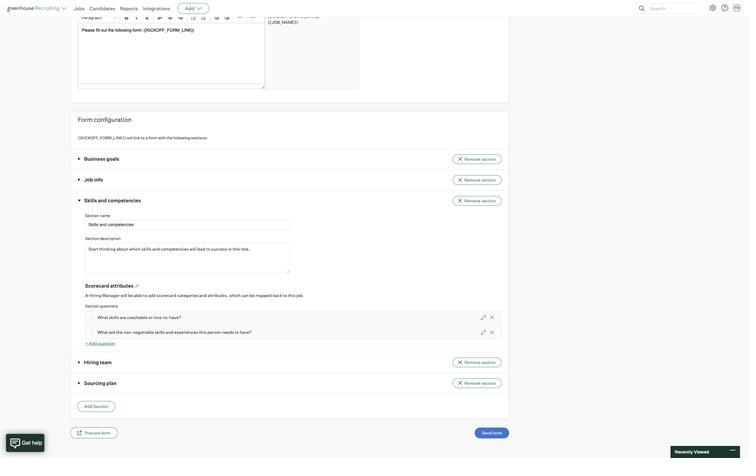 Task type: vqa. For each thing, say whether or not it's contained in the screenshot.
job.
yes



Task type: describe. For each thing, give the bounding box(es) containing it.
section for hiring team
[[481, 360, 496, 365]]

► for business goals
[[78, 157, 81, 161]]

configuration
[[94, 116, 132, 124]]

scorecard
[[85, 283, 109, 289]]

business goals
[[84, 156, 119, 162]]

or
[[148, 315, 152, 320]]

section for section description
[[85, 236, 99, 241]]

person
[[207, 330, 221, 335]]

► inside ► skills and competencies
[[78, 200, 81, 202]]

scorecard attributes
[[85, 283, 133, 289]]

what are the non-negotiable skills and experiences this person needs to have?
[[97, 330, 252, 335]]

section inside button
[[93, 404, 108, 409]]

form configuration
[[78, 116, 132, 124]]

2 be from the left
[[250, 293, 255, 298]]

1 vertical spatial hiring
[[84, 360, 99, 366]]

3 remove from the top
[[464, 198, 481, 203]]

a hiring manager will be able to add scorecard categories and attributes, which can be mapped back to this job.
[[85, 293, 304, 298]]

what for what are the non-negotiable skills and experiences this person needs to have?
[[97, 330, 108, 335]]

add
[[148, 293, 156, 298]]

3 remove section button from the top
[[453, 196, 502, 206]]

send
[[482, 431, 492, 436]]

configure image
[[709, 4, 717, 11]]

Section description text field
[[85, 243, 290, 273]]

manager
[[102, 293, 120, 298]]

if a hiring manager fills out a field with a linked icon, you can approve these fields to populate back into this role, so that you won't have to do duplicate input work. element
[[133, 282, 140, 290]]

2 toolbar from the left
[[154, 12, 187, 23]]

add for add
[[185, 5, 194, 11]]

add section
[[84, 404, 108, 409]]

+
[[85, 341, 88, 346]]

0 vertical spatial will
[[127, 136, 133, 140]]

business
[[84, 156, 105, 162]]

team
[[100, 360, 112, 366]]

section description
[[85, 236, 121, 241]]

section for job info
[[481, 177, 496, 183]]

integrations
[[143, 5, 170, 11]]

can
[[242, 293, 249, 298]]

jobs link
[[74, 5, 85, 11]]

info
[[94, 177, 103, 183]]

{{job_name}}
[[268, 20, 298, 25]]

experiences
[[174, 330, 198, 335]]

goals
[[106, 156, 119, 162]]

questions
[[100, 304, 118, 309]]

paragraph
[[82, 15, 102, 20]]

td button
[[733, 4, 741, 11]]

form
[[78, 116, 93, 124]]

1 horizontal spatial form
[[149, 136, 157, 140]]

preview
[[85, 431, 100, 436]]

1 vertical spatial are
[[109, 330, 115, 335]]

remove section button for hiring team
[[453, 358, 502, 368]]

integrations link
[[143, 5, 170, 11]]

needs
[[222, 330, 234, 335]]

1 toolbar from the left
[[120, 12, 154, 23]]

resize image
[[262, 86, 265, 89]]

form for send form
[[493, 431, 502, 436]]

3 toolbar from the left
[[187, 12, 210, 23]]

1 horizontal spatial the
[[167, 136, 173, 140]]

section name
[[85, 213, 110, 218]]

section for sourcing plan
[[481, 381, 496, 386]]

4 toolbar from the left
[[210, 12, 234, 23]]

sections:
[[191, 136, 208, 140]]

negotiable
[[133, 330, 154, 335]]

job.
[[296, 293, 304, 298]]

body
[[78, 5, 87, 9]]

reports
[[120, 5, 138, 11]]

1 vertical spatial and
[[199, 293, 206, 298]]

if a hiring manager fills out a field with a linked icon, you can approve these fields to populate back into this role, so that you won't have to do duplicate input work. image
[[133, 283, 140, 289]]

0 horizontal spatial and
[[98, 198, 107, 204]]

greenhouse recruiting image
[[7, 5, 62, 12]]

remove section for hiring team
[[464, 360, 496, 365]]

what for what skills are coachable or nice-to-have?
[[97, 315, 108, 320]]

nice-
[[153, 315, 163, 320]]

job
[[84, 177, 93, 183]]

3 remove section from the top
[[464, 198, 496, 203]]

section for business goals
[[481, 157, 496, 162]]

back
[[273, 293, 282, 298]]

preview form
[[85, 431, 111, 436]]

add for add section
[[84, 404, 92, 409]]

remove section button for job info
[[453, 175, 502, 185]]

edit image
[[481, 315, 486, 320]]

attributes
[[110, 283, 133, 289]]

coachable
[[127, 315, 147, 320]]



Task type: locate. For each thing, give the bounding box(es) containing it.
are up question
[[109, 330, 115, 335]]

1 horizontal spatial skills
[[155, 330, 165, 335]]

3 section from the top
[[481, 198, 496, 203]]

link
[[134, 136, 140, 140]]

remove section
[[464, 157, 496, 162], [464, 177, 496, 183], [464, 198, 496, 203], [464, 360, 496, 365], [464, 381, 496, 386]]

skills
[[109, 315, 119, 320], [155, 330, 165, 335]]

hiring left team
[[84, 360, 99, 366]]

remove section for business goals
[[464, 157, 496, 162]]

remove for job info
[[464, 177, 481, 183]]

non-
[[124, 330, 133, 335]]

sourcing plan
[[84, 381, 117, 387]]

section
[[481, 157, 496, 162], [481, 177, 496, 183], [481, 198, 496, 203], [481, 360, 496, 365], [481, 381, 496, 386]]

mapped
[[255, 293, 272, 298]]

what down section questions
[[97, 315, 108, 320]]

and left attributes,
[[199, 293, 206, 298]]

form
[[149, 136, 157, 140], [101, 431, 111, 436], [493, 431, 502, 436]]

0 horizontal spatial be
[[128, 293, 133, 298]]

► left skills at the left top of page
[[78, 200, 81, 202]]

remove section for job info
[[464, 177, 496, 183]]

sourcing
[[84, 381, 105, 387]]

1 remove section button from the top
[[453, 155, 502, 164]]

1 section from the top
[[481, 157, 496, 162]]

0 vertical spatial are
[[120, 315, 126, 320]]

send form button
[[475, 428, 509, 439]]

Section name text field
[[85, 220, 290, 230]]

scorecard
[[157, 293, 176, 298]]

section left name
[[85, 213, 99, 218]]

► left hiring team on the left bottom of page
[[78, 361, 81, 365]]

{{kickoff_form_link}} for {{job_name}}
[[268, 14, 319, 19]]

0 horizontal spatial form
[[101, 431, 111, 436]]

skills down questions
[[109, 315, 119, 320]]

4 remove from the top
[[464, 360, 481, 365]]

1 horizontal spatial have?
[[240, 330, 252, 335]]

0 vertical spatial {{kickoff_form_link}}
[[268, 14, 319, 19]]

job info
[[84, 177, 103, 183]]

form inside button
[[493, 431, 502, 436]]

recently viewed
[[675, 450, 709, 455]]

form right preview
[[101, 431, 111, 436]]

what
[[97, 315, 108, 320], [97, 330, 108, 335]]

attributes,
[[207, 293, 228, 298]]

add down the sourcing
[[84, 404, 92, 409]]

1 horizontal spatial and
[[166, 330, 173, 335]]

remove for hiring team
[[464, 360, 481, 365]]

remove section for sourcing plan
[[464, 381, 496, 386]]

►
[[78, 157, 81, 161], [78, 178, 81, 182], [78, 200, 81, 202], [78, 361, 81, 365], [78, 382, 81, 385]]

5 remove section from the top
[[464, 381, 496, 386]]

{{kickoff_form_link}} will link to a form with the following sections:
[[78, 136, 208, 140]]

a
[[146, 136, 148, 140]]

► left business
[[78, 157, 81, 161]]

4 section from the top
[[481, 360, 496, 365]]

candidates link
[[89, 5, 115, 11]]

add inside button
[[84, 404, 92, 409]]

what up + add question
[[97, 330, 108, 335]]

{{kickoff_form_link}}
[[268, 14, 319, 19], [78, 136, 126, 140]]

1 vertical spatial what
[[97, 330, 108, 335]]

► for sourcing plan
[[78, 382, 81, 385]]

remove for business goals
[[464, 157, 481, 162]]

name
[[100, 213, 110, 218]]

2 remove section from the top
[[464, 177, 496, 183]]

0 horizontal spatial the
[[116, 330, 123, 335]]

5 remove section button from the top
[[453, 379, 502, 389]]

a
[[85, 293, 88, 298]]

section down sourcing plan
[[93, 404, 108, 409]]

1 vertical spatial have?
[[240, 330, 252, 335]]

have? up what are the non-negotiable skills and experiences this person needs to have? at the bottom of page
[[169, 315, 181, 320]]

1 remove from the top
[[464, 157, 481, 162]]

categories
[[177, 293, 198, 298]]

the left the non-
[[116, 330, 123, 335]]

2 vertical spatial and
[[166, 330, 173, 335]]

section for section questions
[[85, 304, 99, 309]]

hiring team
[[84, 360, 112, 366]]

to
[[141, 136, 145, 140], [143, 293, 147, 298], [283, 293, 287, 298], [235, 330, 239, 335]]

{{kickoff_form_link}} up {{job_name}}
[[268, 14, 319, 19]]

2 remove from the top
[[464, 177, 481, 183]]

2 remove section button from the top
[[453, 175, 502, 185]]

paragraph group
[[78, 12, 265, 23]]

form right the send
[[493, 431, 502, 436]]

1 what from the top
[[97, 315, 108, 320]]

0 horizontal spatial have?
[[169, 315, 181, 320]]

remove for sourcing plan
[[464, 381, 481, 386]]

this left job.
[[288, 293, 296, 298]]

td button
[[732, 3, 742, 13]]

1 horizontal spatial are
[[120, 315, 126, 320]]

skills
[[84, 198, 97, 204]]

able
[[134, 293, 142, 298]]

2 section from the top
[[481, 177, 496, 183]]

1 be from the left
[[128, 293, 133, 298]]

skills down nice-
[[155, 330, 165, 335]]

1 horizontal spatial be
[[250, 293, 255, 298]]

0 vertical spatial add
[[185, 5, 194, 11]]

2 what from the top
[[97, 330, 108, 335]]

what skills are coachable or nice-to-have?
[[97, 315, 181, 320]]

► for job info
[[78, 178, 81, 182]]

form right a
[[149, 136, 157, 140]]

send form
[[482, 431, 502, 436]]

1 horizontal spatial this
[[288, 293, 296, 298]]

► left the sourcing
[[78, 382, 81, 385]]

remove
[[464, 157, 481, 162], [464, 177, 481, 183], [464, 198, 481, 203], [464, 360, 481, 365], [464, 381, 481, 386]]

which
[[229, 293, 241, 298]]

section
[[85, 213, 99, 218], [85, 236, 99, 241], [85, 304, 99, 309], [93, 404, 108, 409]]

section questions
[[85, 304, 118, 309]]

question
[[98, 341, 115, 346]]

the right with
[[167, 136, 173, 140]]

add section button
[[77, 402, 115, 412]]

recently
[[675, 450, 693, 455]]

hiring
[[89, 293, 101, 298], [84, 360, 99, 366]]

toolbar
[[120, 12, 154, 23], [154, 12, 187, 23], [187, 12, 210, 23], [210, 12, 234, 23]]

to right the needs
[[235, 330, 239, 335]]

1 remove section from the top
[[464, 157, 496, 162]]

section down a
[[85, 304, 99, 309]]

0 vertical spatial have?
[[169, 315, 181, 320]]

add button
[[178, 3, 209, 14]]

0 vertical spatial the
[[167, 136, 173, 140]]

reports link
[[120, 5, 138, 11]]

are
[[120, 315, 126, 320], [109, 330, 115, 335]]

► left job
[[78, 178, 81, 182]]

are left "coachable"
[[120, 315, 126, 320]]

will down the attributes
[[121, 293, 127, 298]]

1 vertical spatial skills
[[155, 330, 165, 335]]

this
[[288, 293, 296, 298], [199, 330, 206, 335]]

have?
[[169, 315, 181, 320], [240, 330, 252, 335]]

plan
[[106, 381, 117, 387]]

form for preview form
[[101, 431, 111, 436]]

td
[[735, 6, 740, 10]]

0 vertical spatial this
[[288, 293, 296, 298]]

paragraph button
[[79, 12, 119, 22]]

4 remove section button from the top
[[453, 358, 502, 368]]

description
[[100, 236, 121, 241]]

0 vertical spatial skills
[[109, 315, 119, 320]]

to left add
[[143, 293, 147, 298]]

be right can
[[250, 293, 255, 298]]

0 vertical spatial and
[[98, 198, 107, 204]]

add right +
[[89, 341, 97, 346]]

add up paragraph group
[[185, 5, 194, 11]]

1 vertical spatial will
[[121, 293, 127, 298]]

► skills and competencies
[[78, 198, 141, 204]]

following
[[174, 136, 190, 140]]

will left link
[[127, 136, 133, 140]]

1 vertical spatial this
[[199, 330, 206, 335]]

0 horizontal spatial skills
[[109, 315, 119, 320]]

5 section from the top
[[481, 381, 496, 386]]

to right back
[[283, 293, 287, 298]]

form inside button
[[101, 431, 111, 436]]

1 horizontal spatial {{kickoff_form_link}}
[[268, 14, 319, 19]]

jobs
[[74, 5, 85, 11]]

► for hiring team
[[78, 361, 81, 365]]

1 vertical spatial the
[[116, 330, 123, 335]]

add inside popup button
[[185, 5, 194, 11]]

Search text field
[[648, 4, 697, 13]]

0 horizontal spatial this
[[199, 330, 206, 335]]

section left description
[[85, 236, 99, 241]]

0 horizontal spatial are
[[109, 330, 115, 335]]

be left able
[[128, 293, 133, 298]]

hiring right a
[[89, 293, 101, 298]]

candidates
[[89, 5, 115, 11]]

+ add question
[[85, 341, 115, 346]]

{{kickoff_form_link}} down form configuration
[[78, 136, 126, 140]]

0 vertical spatial what
[[97, 315, 108, 320]]

2 horizontal spatial and
[[199, 293, 206, 298]]

and right skills at the left top of page
[[98, 198, 107, 204]]

add
[[185, 5, 194, 11], [89, 341, 97, 346], [84, 404, 92, 409]]

to left a
[[141, 136, 145, 140]]

to-
[[163, 315, 169, 320]]

and down to-
[[166, 330, 173, 335]]

{{kickoff_form_link}} for will
[[78, 136, 126, 140]]

0 vertical spatial hiring
[[89, 293, 101, 298]]

have? right the needs
[[240, 330, 252, 335]]

1 vertical spatial {{kickoff_form_link}}
[[78, 136, 126, 140]]

remove section button for business goals
[[453, 155, 502, 164]]

viewed
[[694, 450, 709, 455]]

0 horizontal spatial {{kickoff_form_link}}
[[78, 136, 126, 140]]

5 remove from the top
[[464, 381, 481, 386]]

with
[[158, 136, 166, 140]]

1 vertical spatial add
[[89, 341, 97, 346]]

competencies
[[108, 198, 141, 204]]

2 horizontal spatial form
[[493, 431, 502, 436]]

4 remove section from the top
[[464, 360, 496, 365]]

be
[[128, 293, 133, 298], [250, 293, 255, 298]]

remove section button
[[453, 155, 502, 164], [453, 175, 502, 185], [453, 196, 502, 206], [453, 358, 502, 368], [453, 379, 502, 389]]

preview form button
[[70, 428, 118, 439]]

edit image
[[481, 330, 486, 335]]

{{kickoff_form_link}} {{job_name}}
[[268, 14, 319, 25]]

2 vertical spatial add
[[84, 404, 92, 409]]

remove section button for sourcing plan
[[453, 379, 502, 389]]

section for section name
[[85, 213, 99, 218]]

this left person
[[199, 330, 206, 335]]

+ add question link
[[85, 341, 115, 346]]



